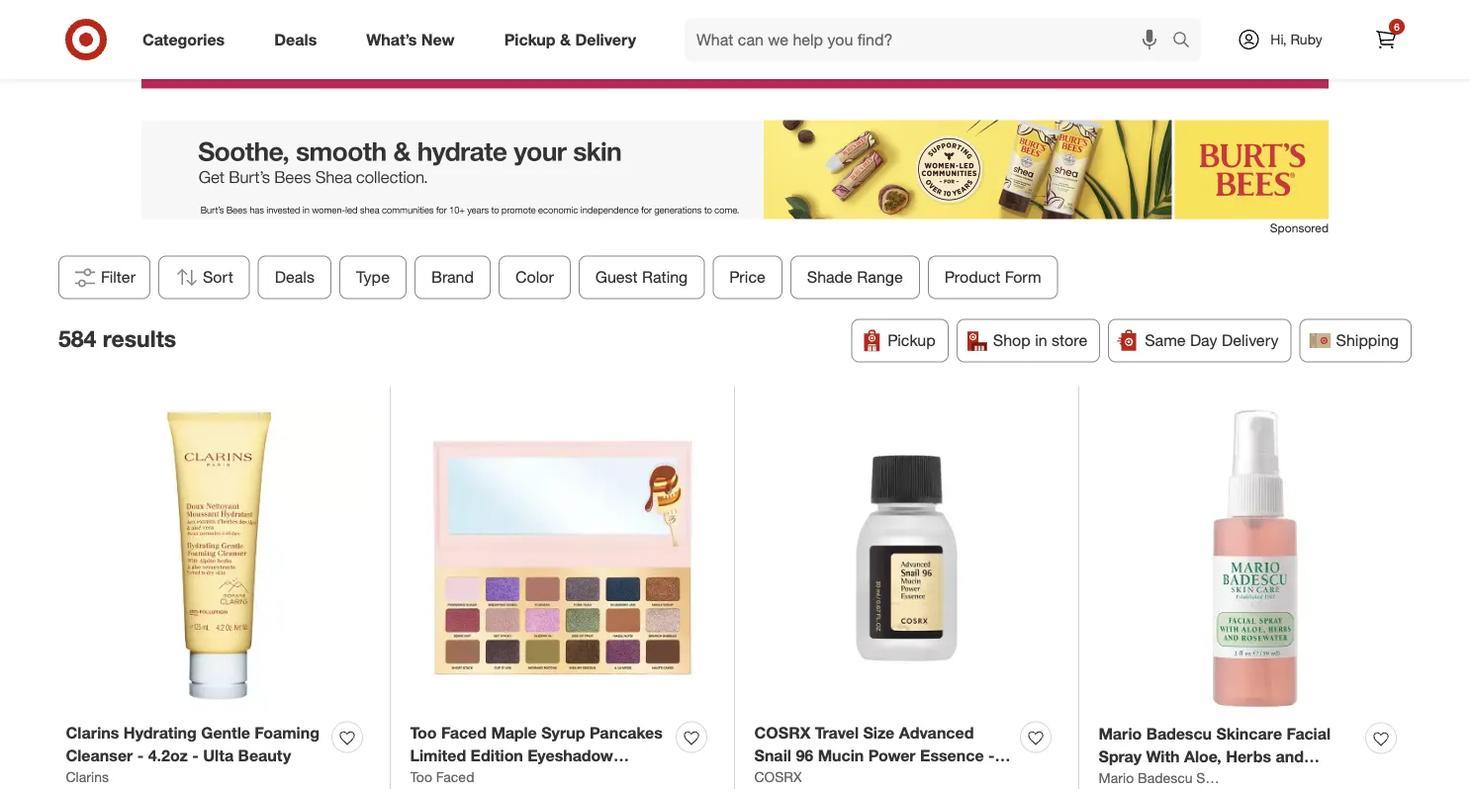 Task type: vqa. For each thing, say whether or not it's contained in the screenshot.
'Score incredible Black Friday Deals now Save on top gifts & find new deals each week. Start saving'
no



Task type: describe. For each thing, give the bounding box(es) containing it.
pickup button
[[851, 319, 949, 363]]

gentle
[[201, 723, 250, 743]]

ulta inside too faced maple syrup pancakes limited edition eyeshadow palette  - 0.68 oz - ulta beauty
[[546, 769, 577, 788]]

with
[[1146, 747, 1180, 766]]

cleanser
[[66, 746, 133, 765]]

spray
[[1099, 747, 1142, 766]]

too faced link
[[410, 767, 474, 787]]

hi,
[[1271, 31, 1287, 48]]

delivery for pickup & delivery
[[575, 30, 636, 49]]

0.68
[[478, 769, 509, 788]]

and
[[1276, 747, 1304, 766]]

beauty inside the clarins hydrating gentle foaming cleanser - 4.2oz - ulta beauty
[[238, 746, 291, 765]]

edition
[[471, 746, 523, 765]]

filter button
[[58, 256, 150, 300]]

3 add to cart button from the left
[[567, 21, 726, 53]]

shade range
[[807, 268, 903, 287]]

ruby
[[1291, 31, 1322, 48]]

categories link
[[126, 18, 250, 61]]

mario for mario badescu skincare facial spray with aloe, herbs and rosewater - ulta beauty
[[1099, 724, 1142, 744]]

96
[[796, 746, 813, 765]]

5 to from the left
[[1225, 30, 1237, 45]]

skincare for mario badescu skincare
[[1196, 769, 1250, 786]]

shop in store
[[993, 331, 1087, 350]]

pickup & delivery link
[[487, 18, 661, 61]]

6 link
[[1364, 18, 1408, 61]]

product form
[[945, 268, 1042, 287]]

mario badescu skincare facial spray with aloe, herbs and rosewater - ulta beauty link
[[1099, 723, 1358, 789]]

carousel region
[[141, 0, 1329, 104]]

- down mucin
[[825, 769, 832, 788]]

fl
[[790, 769, 799, 788]]

deals for deals link at the top left
[[274, 30, 317, 49]]

cosrx link
[[754, 767, 802, 787]]

aloe,
[[1184, 747, 1222, 766]]

palette
[[410, 769, 463, 788]]

advanced
[[899, 723, 974, 743]]

3 cart from the left
[[655, 30, 678, 45]]

search
[[1163, 32, 1211, 51]]

ulta inside mario badescu skincare facial spray with aloe, herbs and rosewater - ulta beauty
[[1195, 770, 1226, 789]]

2 add to cart button from the left
[[372, 21, 531, 53]]

faced for too faced
[[436, 768, 474, 785]]

eyeshadow
[[528, 746, 613, 765]]

filter
[[101, 268, 136, 287]]

- down the eyeshadow
[[535, 769, 542, 788]]

color
[[516, 268, 554, 287]]

price
[[730, 268, 766, 287]]

ulta inside the clarins hydrating gentle foaming cleanser - 4.2oz - ulta beauty
[[203, 746, 234, 765]]

type button
[[339, 256, 407, 300]]

- left 0.68
[[467, 769, 474, 788]]

too faced
[[410, 768, 474, 785]]

add to cart for 5th add to cart button from left
[[1199, 30, 1263, 45]]

travel
[[815, 723, 859, 743]]

categories
[[142, 30, 225, 49]]

4.2oz
[[148, 746, 188, 765]]

4 add from the left
[[810, 30, 832, 45]]

in
[[1035, 331, 1047, 350]]

cosrx for cosrx travel size advanced snail 96 mucin power essence - 1.01 fl oz - ulta beauty
[[754, 723, 811, 743]]

beauty inside too faced maple syrup pancakes limited edition eyeshadow palette  - 0.68 oz - ulta beauty
[[581, 769, 634, 788]]

skincare for mario badescu skincare facial spray with aloe, herbs and rosewater - ulta beauty
[[1216, 724, 1282, 744]]

&
[[560, 30, 571, 49]]

badescu for mario badescu skincare facial spray with aloe, herbs and rosewater - ulta beauty
[[1146, 724, 1212, 744]]

shade
[[807, 268, 853, 287]]

6
[[1394, 20, 1400, 33]]

clarins for clarins
[[66, 768, 109, 785]]

5 add to cart button from the left
[[1152, 21, 1311, 53]]

4 to from the left
[[835, 30, 847, 45]]

add to cart for 4th add to cart button from right
[[420, 30, 483, 45]]

same day delivery button
[[1108, 319, 1292, 363]]

guest rating
[[595, 268, 688, 287]]

clarins hydrating gentle foaming cleanser - 4.2oz - ulta beauty link
[[66, 722, 324, 767]]

same day delivery
[[1145, 331, 1279, 350]]

too faced maple syrup pancakes limited edition eyeshadow palette  - 0.68 oz - ulta beauty
[[410, 723, 663, 788]]

- right 4.2oz
[[192, 746, 199, 765]]

results
[[103, 325, 176, 353]]

clarins for clarins hydrating gentle foaming cleanser - 4.2oz - ulta beauty
[[66, 723, 119, 743]]

range
[[857, 268, 903, 287]]

ulta inside cosrx travel size advanced snail 96 mucin power essence - 1.01 fl oz - ulta beauty
[[836, 769, 867, 788]]

brand
[[431, 268, 474, 287]]

mario badescu skincare
[[1099, 769, 1250, 786]]

product
[[945, 268, 1001, 287]]

mario badescu skincare facial spray with aloe, herbs and rosewater - ulta beauty
[[1099, 724, 1331, 789]]

mario badescu skincare link
[[1099, 768, 1250, 788]]

pancakes
[[590, 723, 663, 743]]

herbs
[[1226, 747, 1271, 766]]

1 add from the left
[[225, 30, 247, 45]]

2 cart from the left
[[460, 30, 483, 45]]

shop in store button
[[956, 319, 1100, 363]]

sponsored
[[1270, 220, 1329, 235]]

new
[[421, 30, 455, 49]]

shop
[[993, 331, 1031, 350]]

price button
[[713, 256, 782, 300]]

add to cart for 5th add to cart button from the right
[[225, 30, 289, 45]]

1 cart from the left
[[265, 30, 289, 45]]

1.01
[[754, 769, 785, 788]]

1 to from the left
[[251, 30, 262, 45]]

type
[[356, 268, 390, 287]]

product form button
[[928, 256, 1058, 300]]

sort
[[203, 268, 233, 287]]

essence
[[920, 746, 984, 765]]

add to cart for third add to cart button from the right
[[615, 30, 678, 45]]

2 add from the left
[[420, 30, 442, 45]]

mucin
[[818, 746, 864, 765]]



Task type: locate. For each thing, give the bounding box(es) containing it.
0 horizontal spatial pickup
[[504, 30, 556, 49]]

delivery for same day delivery
[[1222, 331, 1279, 350]]

cosrx inside cosrx travel size advanced snail 96 mucin power essence - 1.01 fl oz - ulta beauty
[[754, 723, 811, 743]]

delivery right &
[[575, 30, 636, 49]]

snail
[[754, 746, 791, 765]]

facial
[[1287, 724, 1331, 744]]

3 add from the left
[[615, 30, 637, 45]]

0 vertical spatial clarins
[[66, 723, 119, 743]]

beauty down herbs
[[1230, 770, 1283, 789]]

1 vertical spatial skincare
[[1196, 769, 1250, 786]]

too down limited
[[410, 768, 432, 785]]

power
[[868, 746, 916, 765]]

1 vertical spatial clarins
[[66, 768, 109, 785]]

beauty
[[238, 746, 291, 765], [581, 769, 634, 788], [871, 769, 924, 788], [1230, 770, 1283, 789]]

deals inside button
[[275, 268, 315, 287]]

pickup down range
[[888, 331, 936, 350]]

oz inside too faced maple syrup pancakes limited edition eyeshadow palette  - 0.68 oz - ulta beauty
[[513, 769, 531, 788]]

1 vertical spatial badescu
[[1138, 769, 1193, 786]]

1 add to cart from the left
[[225, 30, 289, 45]]

advertisement region
[[141, 120, 1329, 219]]

size
[[863, 723, 895, 743]]

mario for mario badescu skincare
[[1099, 769, 1134, 786]]

2 to from the left
[[446, 30, 457, 45]]

2 deals from the top
[[275, 268, 315, 287]]

same
[[1145, 331, 1186, 350]]

add to cart
[[225, 30, 289, 45], [420, 30, 483, 45], [615, 30, 678, 45], [810, 30, 873, 45], [1199, 30, 1263, 45]]

2 mario from the top
[[1099, 769, 1134, 786]]

0 vertical spatial cosrx
[[754, 723, 811, 743]]

guest rating button
[[579, 256, 705, 300]]

badescu inside mario badescu skincare facial spray with aloe, herbs and rosewater - ulta beauty
[[1146, 724, 1212, 744]]

beauty inside mario badescu skincare facial spray with aloe, herbs and rosewater - ulta beauty
[[1230, 770, 1283, 789]]

0 vertical spatial delivery
[[575, 30, 636, 49]]

hi, ruby
[[1271, 31, 1322, 48]]

beauty down the eyeshadow
[[581, 769, 634, 788]]

5 add to cart from the left
[[1199, 30, 1263, 45]]

clarins inside the clarins hydrating gentle foaming cleanser - 4.2oz - ulta beauty
[[66, 723, 119, 743]]

mario
[[1099, 724, 1142, 744], [1099, 769, 1134, 786]]

4 cart from the left
[[850, 30, 873, 45]]

guest
[[595, 268, 638, 287]]

2 clarins from the top
[[66, 768, 109, 785]]

delivery inside same day delivery button
[[1222, 331, 1279, 350]]

clarins
[[66, 723, 119, 743], [66, 768, 109, 785]]

1 horizontal spatial pickup
[[888, 331, 936, 350]]

4 add to cart from the left
[[810, 30, 873, 45]]

584 results
[[58, 325, 176, 353]]

1 too from the top
[[410, 723, 437, 743]]

mario up spray
[[1099, 724, 1142, 744]]

deals right sort
[[275, 268, 315, 287]]

pickup for pickup & delivery
[[504, 30, 556, 49]]

too faced maple syrup pancakes limited edition eyeshadow palette  - 0.68 oz - ulta beauty link
[[410, 722, 668, 788]]

faced up limited
[[441, 723, 487, 743]]

1 deals from the top
[[274, 30, 317, 49]]

ulta down gentle
[[203, 746, 234, 765]]

beauty inside cosrx travel size advanced snail 96 mucin power essence - 1.01 fl oz - ulta beauty
[[871, 769, 924, 788]]

faced
[[441, 723, 487, 743], [436, 768, 474, 785]]

pickup & delivery
[[504, 30, 636, 49]]

shade range button
[[790, 256, 920, 300]]

cart
[[265, 30, 289, 45], [460, 30, 483, 45], [655, 30, 678, 45], [850, 30, 873, 45], [1240, 30, 1263, 45]]

too inside too faced maple syrup pancakes limited edition eyeshadow palette  - 0.68 oz - ulta beauty
[[410, 723, 437, 743]]

What can we help you find? suggestions appear below search field
[[685, 18, 1177, 61]]

1 horizontal spatial delivery
[[1222, 331, 1279, 350]]

badescu
[[1146, 724, 1212, 744], [1138, 769, 1193, 786]]

limited
[[410, 746, 466, 765]]

0 horizontal spatial oz
[[513, 769, 531, 788]]

1 vertical spatial deals
[[275, 268, 315, 287]]

cosrx travel size advanced snail 96 mucin power essence - 1.01 fl oz - ulta beauty
[[754, 723, 995, 788]]

oz inside cosrx travel size advanced snail 96 mucin power essence - 1.01 fl oz - ulta beauty
[[803, 769, 821, 788]]

1 horizontal spatial oz
[[803, 769, 821, 788]]

skincare
[[1216, 724, 1282, 744], [1196, 769, 1250, 786]]

1 oz from the left
[[513, 769, 531, 788]]

too
[[410, 723, 437, 743], [410, 768, 432, 785]]

cosrx travel size advanced snail 96 mucin power essence - 1.01 fl oz - ulta beauty link
[[754, 722, 1013, 788]]

too up limited
[[410, 723, 437, 743]]

syrup
[[541, 723, 585, 743]]

sort button
[[158, 256, 250, 300]]

ulta down 'aloe,'
[[1195, 770, 1226, 789]]

1 add to cart button from the left
[[177, 21, 336, 53]]

0 vertical spatial too
[[410, 723, 437, 743]]

mario inside mario badescu skincare facial spray with aloe, herbs and rosewater - ulta beauty
[[1099, 724, 1142, 744]]

ulta down mucin
[[836, 769, 867, 788]]

faced down limited
[[436, 768, 474, 785]]

oz right fl
[[803, 769, 821, 788]]

too for too faced maple syrup pancakes limited edition eyeshadow palette  - 0.68 oz - ulta beauty
[[410, 723, 437, 743]]

clarins hydrating gentle foaming cleanser - 4.2oz - ulta beauty image
[[66, 406, 371, 711], [66, 406, 371, 711]]

skincare down 'aloe,'
[[1196, 769, 1250, 786]]

cosrx travel size advanced snail 96 mucin power essence - 1.01 fl oz - ulta beauty image
[[754, 406, 1059, 711], [754, 406, 1059, 711]]

shipping
[[1336, 331, 1399, 350]]

2 add to cart from the left
[[420, 30, 483, 45]]

deals
[[274, 30, 317, 49], [275, 268, 315, 287]]

3 to from the left
[[641, 30, 652, 45]]

584
[[58, 325, 96, 353]]

delivery inside pickup & delivery link
[[575, 30, 636, 49]]

ulta down the eyeshadow
[[546, 769, 577, 788]]

badescu up 'with'
[[1146, 724, 1212, 744]]

1 vertical spatial pickup
[[888, 331, 936, 350]]

ulta
[[203, 746, 234, 765], [546, 769, 577, 788], [836, 769, 867, 788], [1195, 770, 1226, 789]]

pickup left &
[[504, 30, 556, 49]]

1 vertical spatial faced
[[436, 768, 474, 785]]

cosrx down snail
[[754, 768, 802, 785]]

oz right 0.68
[[513, 769, 531, 788]]

too faced maple syrup pancakes limited edition eyeshadow palette  - 0.68 oz - ulta beauty image
[[410, 406, 715, 711], [410, 406, 715, 711]]

oz
[[513, 769, 531, 788], [803, 769, 821, 788]]

skincare inside mario badescu skincare facial spray with aloe, herbs and rosewater - ulta beauty
[[1216, 724, 1282, 744]]

deals button
[[258, 256, 331, 300]]

cosrx for cosrx
[[754, 768, 802, 785]]

add
[[225, 30, 247, 45], [420, 30, 442, 45], [615, 30, 637, 45], [810, 30, 832, 45], [1199, 30, 1222, 45]]

1 vertical spatial cosrx
[[754, 768, 802, 785]]

too inside the too faced link
[[410, 768, 432, 785]]

to
[[251, 30, 262, 45], [446, 30, 457, 45], [641, 30, 652, 45], [835, 30, 847, 45], [1225, 30, 1237, 45]]

pickup inside button
[[888, 331, 936, 350]]

0 vertical spatial pickup
[[504, 30, 556, 49]]

mario down spray
[[1099, 769, 1134, 786]]

store
[[1052, 331, 1087, 350]]

add to cart button
[[177, 21, 336, 53], [372, 21, 531, 53], [567, 21, 726, 53], [762, 21, 921, 53], [1152, 21, 1311, 53]]

clarins up cleanser
[[66, 723, 119, 743]]

1 vertical spatial too
[[410, 768, 432, 785]]

5 cart from the left
[[1240, 30, 1263, 45]]

5 add from the left
[[1199, 30, 1222, 45]]

clarins link
[[66, 767, 109, 787]]

skincare up herbs
[[1216, 724, 1282, 744]]

- right essence
[[988, 746, 995, 765]]

badescu for mario badescu skincare
[[1138, 769, 1193, 786]]

deals link
[[257, 18, 342, 61]]

what's new
[[366, 30, 455, 49]]

search button
[[1163, 18, 1211, 65]]

faced inside too faced maple syrup pancakes limited edition eyeshadow palette  - 0.68 oz - ulta beauty
[[441, 723, 487, 743]]

2 oz from the left
[[803, 769, 821, 788]]

1 vertical spatial delivery
[[1222, 331, 1279, 350]]

deals left what's
[[274, 30, 317, 49]]

0 vertical spatial badescu
[[1146, 724, 1212, 744]]

1 mario from the top
[[1099, 724, 1142, 744]]

cosrx
[[754, 723, 811, 743], [754, 768, 802, 785]]

what's new link
[[349, 18, 479, 61]]

1 vertical spatial mario
[[1099, 769, 1134, 786]]

1 clarins from the top
[[66, 723, 119, 743]]

mario badescu skincare facial spray with aloe, herbs and rosewater - ulta beauty image
[[1099, 406, 1404, 712], [1099, 406, 1404, 712]]

4 add to cart button from the left
[[762, 21, 921, 53]]

add to cart for 2nd add to cart button from right
[[810, 30, 873, 45]]

clarins hydrating gentle foaming cleanser - 4.2oz - ulta beauty
[[66, 723, 320, 765]]

foaming
[[255, 723, 320, 743]]

rating
[[642, 268, 688, 287]]

pickup
[[504, 30, 556, 49], [888, 331, 936, 350]]

- inside mario badescu skincare facial spray with aloe, herbs and rosewater - ulta beauty
[[1184, 770, 1191, 789]]

- down 'aloe,'
[[1184, 770, 1191, 789]]

deals for deals button
[[275, 268, 315, 287]]

- left 4.2oz
[[137, 746, 144, 765]]

pickup for pickup
[[888, 331, 936, 350]]

faced for too faced maple syrup pancakes limited edition eyeshadow palette  - 0.68 oz - ulta beauty
[[441, 723, 487, 743]]

1 cosrx from the top
[[754, 723, 811, 743]]

beauty down foaming
[[238, 746, 291, 765]]

cosrx up snail
[[754, 723, 811, 743]]

brand button
[[415, 256, 491, 300]]

form
[[1005, 268, 1042, 287]]

badescu down 'with'
[[1138, 769, 1193, 786]]

beauty down power
[[871, 769, 924, 788]]

maple
[[491, 723, 537, 743]]

rosewater
[[1099, 770, 1180, 789]]

3 add to cart from the left
[[615, 30, 678, 45]]

too for too faced
[[410, 768, 432, 785]]

what's
[[366, 30, 417, 49]]

2 cosrx from the top
[[754, 768, 802, 785]]

0 vertical spatial skincare
[[1216, 724, 1282, 744]]

clarins down cleanser
[[66, 768, 109, 785]]

delivery
[[575, 30, 636, 49], [1222, 331, 1279, 350]]

0 vertical spatial faced
[[441, 723, 487, 743]]

0 vertical spatial deals
[[274, 30, 317, 49]]

day
[[1190, 331, 1217, 350]]

0 horizontal spatial delivery
[[575, 30, 636, 49]]

delivery right day
[[1222, 331, 1279, 350]]

0 vertical spatial mario
[[1099, 724, 1142, 744]]

2 too from the top
[[410, 768, 432, 785]]

hydrating
[[123, 723, 197, 743]]

shipping button
[[1300, 319, 1412, 363]]

color button
[[499, 256, 571, 300]]



